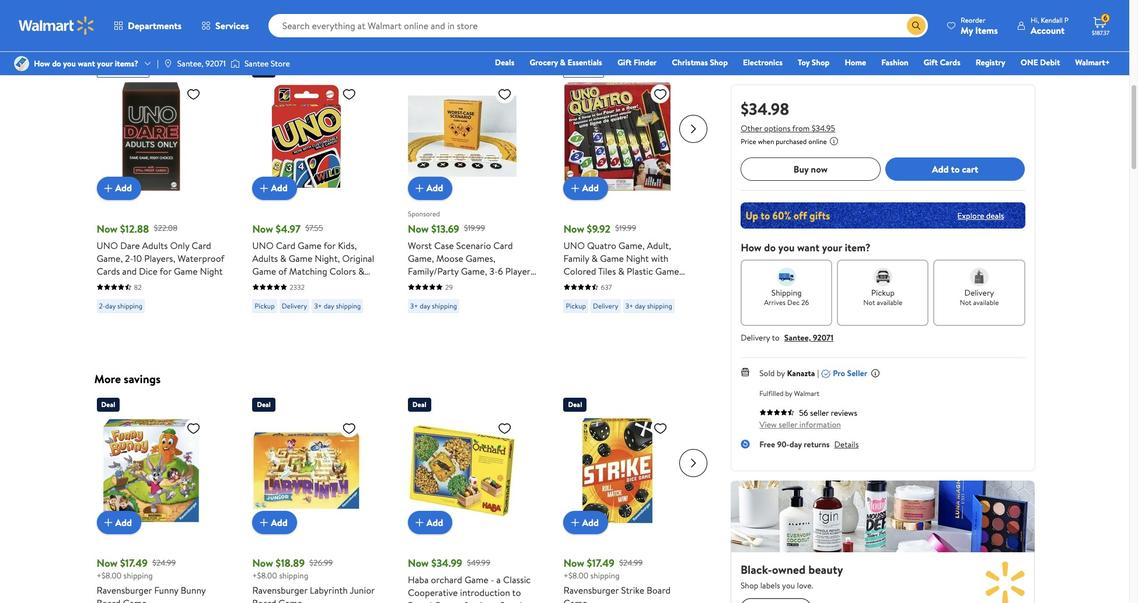 Task type: locate. For each thing, give the bounding box(es) containing it.
1 card from the left
[[192, 239, 211, 252]]

add button for "uno quatro game, adult, family & game night with colored tiles & plastic game grid, 2 to 4 players" image
[[564, 177, 609, 200]]

0 horizontal spatial uno
[[97, 239, 118, 252]]

2 horizontal spatial you
[[779, 241, 795, 255]]

game down the adult,
[[656, 265, 680, 278]]

ages inside now $34.99 $49.99 haba orchard game - a classic cooperative introduction to board games for ages 3 and
[[478, 600, 498, 604]]

1 vertical spatial how
[[741, 241, 762, 255]]

ravensburger for ravensburger strike board game
[[564, 584, 619, 597]]

2 vertical spatial for
[[464, 600, 476, 604]]

3+ day shipping down colors
[[314, 301, 361, 311]]

ravensburger
[[97, 584, 152, 597], [252, 584, 308, 597], [564, 584, 619, 597]]

ravensburger down the $18.89
[[252, 584, 308, 597]]

online
[[809, 137, 827, 147]]

do for how do you want your items?
[[52, 58, 61, 69]]

Walmart Site-Wide search field
[[268, 14, 929, 37]]

game left funny
[[123, 597, 147, 604]]

1 3+ from the left
[[314, 301, 322, 311]]

+$8.00 inside now $17.49 $24.99 +$8.00 shipping ravensburger strike board game
[[564, 571, 589, 582]]

1 available from the left
[[877, 298, 903, 308]]

toy shop
[[798, 57, 830, 68]]

how
[[34, 58, 50, 69], [741, 241, 762, 255]]

now
[[97, 222, 118, 236], [252, 222, 273, 236], [408, 222, 429, 236], [564, 222, 585, 236], [97, 557, 118, 571], [252, 557, 273, 571], [408, 557, 429, 571], [564, 557, 585, 571]]

shop right toy
[[812, 57, 830, 68]]

uno inside now $12.88 $22.08 uno dare adults only card game, 2-10 players, waterproof cards and dice for game night
[[97, 239, 118, 252]]

now inside now $17.49 $24.99 +$8.00 shipping ravensburger strike board game
[[564, 557, 585, 571]]

$17.49 for funny
[[120, 557, 148, 571]]

uno inside now $9.92 $19.99 uno quatro game, adult, family & game night with colored tiles & plastic game grid, 2 to 4 players
[[564, 239, 585, 252]]

similar items you might like based on what customers bought
[[94, 24, 234, 52]]

board inside 'now $17.49 $24.99 +$8.00 shipping ravensburger funny bunny board game'
[[97, 597, 121, 604]]

game up 4
[[600, 252, 624, 265]]

product group containing now $13.69
[[408, 59, 538, 337]]

0 vertical spatial 6
[[1104, 13, 1108, 23]]

$17.49 inside 'now $17.49 $24.99 +$8.00 shipping ravensburger funny bunny board game'
[[120, 557, 148, 571]]

game, inside now $12.88 $22.08 uno dare adults only card game, 2-10 players, waterproof cards and dice for game night
[[97, 252, 123, 265]]

0 horizontal spatial for
[[160, 265, 172, 278]]

players, inside sponsored now $13.69 $19.99 worst case scenario card game, moose games, family/party game, 3-6 players, ages 10
[[506, 265, 537, 278]]

and inside now $12.88 $22.08 uno dare adults only card game, 2-10 players, waterproof cards and dice for game night
[[122, 265, 137, 278]]

0 vertical spatial for
[[324, 239, 336, 252]]

0 horizontal spatial you
[[63, 58, 76, 69]]

do for how do you want your item?
[[765, 241, 776, 255]]

2 3+ day shipping from the left
[[410, 301, 457, 311]]

tiles
[[599, 265, 616, 278]]

1 horizontal spatial card
[[276, 239, 296, 252]]

add to cart image for the ravensburger strike board game image
[[569, 516, 583, 530]]

0 horizontal spatial $17.49
[[120, 557, 148, 571]]

-
[[491, 574, 495, 587]]

ravensburger strike board game image
[[564, 417, 672, 526]]

add button
[[97, 177, 141, 200], [252, 177, 297, 200], [408, 177, 453, 200], [564, 177, 609, 200], [97, 512, 141, 535], [252, 512, 297, 535], [408, 512, 453, 535], [564, 512, 609, 535]]

2 horizontal spatial for
[[464, 600, 476, 604]]

92071 up the pro
[[813, 332, 834, 344]]

now inside now $18.89 $26.99 +$8.00 shipping ravensburger labyrinth junior board game
[[252, 557, 273, 571]]

0 vertical spatial 2-
[[125, 252, 133, 265]]

& right colors
[[359, 265, 365, 278]]

2 horizontal spatial pickup
[[872, 287, 895, 299]]

uno up numbers
[[252, 239, 274, 252]]

sold by kanazta
[[760, 368, 816, 380]]

10 left 29 on the top left
[[430, 278, 439, 291]]

original
[[342, 252, 375, 265]]

3-
[[490, 265, 498, 278]]

your for items?
[[97, 58, 113, 69]]

100+
[[416, 66, 431, 76]]

 image
[[14, 56, 29, 71]]

available for pickup
[[877, 298, 903, 308]]

when
[[758, 137, 775, 147]]

3 ravensburger from the left
[[564, 584, 619, 597]]

fashion link
[[877, 56, 914, 69]]

seller down 4.375 stars out of 5, based on 56 seller reviews element
[[779, 419, 798, 431]]

card right "only"
[[192, 239, 211, 252]]

1 horizontal spatial ages
[[478, 600, 498, 604]]

0 horizontal spatial 10
[[133, 252, 142, 265]]

now inside now $12.88 $22.08 uno dare adults only card game, 2-10 players, waterproof cards and dice for game night
[[97, 222, 118, 236]]

0 horizontal spatial  image
[[163, 59, 173, 68]]

want left item?
[[798, 241, 820, 255]]

|
[[157, 58, 159, 69], [818, 368, 820, 380]]

pickup down intent image for pickup
[[872, 287, 895, 299]]

$24.99 inside 'now $17.49 $24.99 +$8.00 shipping ravensburger funny bunny board game'
[[152, 558, 176, 569]]

how for how do you want your item?
[[741, 241, 762, 255]]

grocery & essentials link
[[525, 56, 608, 69]]

1 horizontal spatial players,
[[506, 265, 537, 278]]

gift left finder
[[618, 57, 632, 68]]

 image left santee
[[231, 58, 240, 69]]

buy now
[[794, 163, 828, 176]]

by right fulfilled
[[786, 389, 793, 399]]

add to favorites list, ravensburger funny bunny board game image
[[187, 422, 201, 436]]

in 100+ people's carts
[[408, 66, 474, 76]]

game inside now $18.89 $26.99 +$8.00 shipping ravensburger labyrinth junior board game
[[279, 597, 303, 604]]

your down based
[[97, 58, 113, 69]]

now for now $9.92 $19.99 uno quatro game, adult, family & game night with colored tiles & plastic game grid, 2 to 4 players
[[564, 222, 585, 236]]

ravensburger for ravensburger funny bunny board game
[[97, 584, 152, 597]]

card inside now $12.88 $22.08 uno dare adults only card game, 2-10 players, waterproof cards and dice for game night
[[192, 239, 211, 252]]

6 up $187.37
[[1104, 13, 1108, 23]]

to left cart
[[952, 163, 960, 176]]

night inside now $9.92 $19.99 uno quatro game, adult, family & game night with colored tiles & plastic game grid, 2 to 4 players
[[627, 252, 649, 265]]

3+ day shipping down 29 on the top left
[[410, 301, 457, 311]]

best seller
[[569, 65, 600, 75]]

add to cart image
[[413, 181, 427, 195]]

ravensburger for ravensburger labyrinth junior board game
[[252, 584, 308, 597]]

1 horizontal spatial $24.99
[[620, 558, 643, 569]]

game down the $18.89
[[279, 597, 303, 604]]

1 horizontal spatial 6
[[1104, 13, 1108, 23]]

delivery up 'sold'
[[741, 332, 771, 344]]

add for product group containing now $18.89
[[271, 517, 288, 530]]

you inside similar items you might like based on what customers bought
[[163, 24, 181, 40]]

0 horizontal spatial 6
[[498, 265, 503, 278]]

pickup for now $4.97
[[255, 301, 275, 311]]

1 horizontal spatial 2-
[[125, 252, 133, 265]]

explore deals
[[958, 210, 1005, 222]]

strike
[[621, 584, 645, 597]]

0 horizontal spatial 92071
[[206, 58, 226, 69]]

& left best
[[560, 57, 566, 68]]

seller right 56
[[811, 408, 829, 419]]

0 vertical spatial 10
[[133, 252, 142, 265]]

3+ down players
[[626, 301, 634, 311]]

1 horizontal spatial night
[[627, 252, 649, 265]]

now for now $17.49 $24.99 +$8.00 shipping ravensburger funny bunny board game
[[97, 557, 118, 571]]

to right 3
[[513, 587, 521, 600]]

seller
[[584, 65, 600, 75], [811, 408, 829, 419], [779, 419, 798, 431]]

0 horizontal spatial available
[[877, 298, 903, 308]]

santee
[[245, 58, 269, 69]]

players,
[[144, 252, 175, 265], [506, 265, 537, 278]]

game, down $12.88
[[97, 252, 123, 265]]

pickup down numbers
[[255, 301, 275, 311]]

0 vertical spatial santee,
[[177, 58, 204, 69]]

not for delivery
[[960, 298, 972, 308]]

1 $24.99 from the left
[[152, 558, 176, 569]]

uno dare adults only card game, 2-10 players, waterproof cards and dice for game night image
[[97, 82, 205, 191]]

cards up 2-day shipping at the left
[[97, 265, 120, 278]]

now for now $4.97 $7.55 uno card game for kids, adults & game night, original game of matching colors & numbers
[[252, 222, 273, 236]]

you for how do you want your items?
[[63, 58, 76, 69]]

details
[[835, 439, 859, 451]]

shipping inside now $17.49 $24.99 +$8.00 shipping ravensburger strike board game
[[591, 571, 620, 582]]

2 horizontal spatial card
[[494, 239, 513, 252]]

2 card from the left
[[276, 239, 296, 252]]

3+
[[314, 301, 322, 311], [410, 301, 418, 311], [626, 301, 634, 311]]

2 horizontal spatial 3+ day shipping
[[626, 301, 673, 311]]

delivery
[[965, 287, 995, 299], [282, 301, 307, 311], [593, 301, 619, 311], [741, 332, 771, 344]]

2 horizontal spatial uno
[[564, 239, 585, 252]]

your left item?
[[823, 241, 843, 255]]

game right of
[[289, 252, 313, 265]]

add to favorites list, worst case scenario card game, moose games, family/party game, 3-6 players, ages 10 image
[[498, 87, 512, 101]]

0 horizontal spatial players,
[[144, 252, 175, 265]]

card
[[192, 239, 211, 252], [276, 239, 296, 252], [494, 239, 513, 252]]

game, up plastic
[[619, 239, 645, 252]]

1 horizontal spatial want
[[798, 241, 820, 255]]

0 vertical spatial your
[[97, 58, 113, 69]]

$19.99 right the $9.92
[[616, 223, 637, 234]]

1 horizontal spatial how
[[741, 241, 762, 255]]

2 ravensburger from the left
[[252, 584, 308, 597]]

uno for now $9.92
[[564, 239, 585, 252]]

$24.99 up strike
[[620, 558, 643, 569]]

you for similar items you might like based on what customers bought
[[163, 24, 181, 40]]

2 horizontal spatial +$8.00
[[564, 571, 589, 582]]

add button for haba orchard game - a classic cooperative introduction to board games for ages 3 and up (made in germany) 'image'
[[408, 512, 453, 535]]

2 vertical spatial you
[[779, 241, 795, 255]]

gift right fashion
[[924, 57, 939, 68]]

want down based
[[78, 58, 95, 69]]

now for now $18.89 $26.99 +$8.00 shipping ravensburger labyrinth junior board game
[[252, 557, 273, 571]]

card down $4.97
[[276, 239, 296, 252]]

now $18.89 $26.99 +$8.00 shipping ravensburger labyrinth junior board game
[[252, 557, 375, 604]]

essentials
[[568, 57, 603, 68]]

0 horizontal spatial how
[[34, 58, 50, 69]]

now inside 'now $17.49 $24.99 +$8.00 shipping ravensburger funny bunny board game'
[[97, 557, 118, 571]]

reduced
[[101, 65, 128, 75]]

$17.49
[[120, 557, 148, 571], [587, 557, 615, 571]]

 image for santee store
[[231, 58, 240, 69]]

next slide for similar items you might like list image
[[680, 115, 708, 143]]

add button for the ravensburger funny bunny board game image
[[97, 512, 141, 535]]

add button for worst case scenario card game, moose games, family/party game, 3-6 players, ages 10 image
[[408, 177, 453, 200]]

1 $17.49 from the left
[[120, 557, 148, 571]]

3 uno from the left
[[564, 239, 585, 252]]

uno card game for kids, adults & game night, original game of matching colors & numbers image
[[252, 82, 361, 191]]

3 +$8.00 from the left
[[564, 571, 589, 582]]

to inside button
[[952, 163, 960, 176]]

ravensburger inside now $17.49 $24.99 +$8.00 shipping ravensburger strike board game
[[564, 584, 619, 597]]

ravensburger inside 'now $17.49 $24.99 +$8.00 shipping ravensburger funny bunny board game'
[[97, 584, 152, 597]]

introduction
[[460, 587, 510, 600]]

0 horizontal spatial ravensburger
[[97, 584, 152, 597]]

1 horizontal spatial 3+
[[410, 301, 418, 311]]

you up customers
[[163, 24, 181, 40]]

now inside sponsored now $13.69 $19.99 worst case scenario card game, moose games, family/party game, 3-6 players, ages 10
[[408, 222, 429, 236]]

game down $7.55
[[298, 239, 322, 252]]

numbers
[[252, 278, 289, 291]]

delivery down 637
[[593, 301, 619, 311]]

available
[[877, 298, 903, 308], [974, 298, 1000, 308]]

2 horizontal spatial seller
[[811, 408, 829, 419]]

explore
[[958, 210, 985, 222]]

1 horizontal spatial seller
[[779, 419, 798, 431]]

game down "only"
[[174, 265, 198, 278]]

available down intent image for delivery
[[974, 298, 1000, 308]]

sponsored now $13.69 $19.99 worst case scenario card game, moose games, family/party game, 3-6 players, ages 10
[[408, 209, 537, 291]]

add to cart image for uno card game for kids, adults & game night, original game of matching colors & numbers image
[[257, 181, 271, 195]]

toy
[[798, 57, 810, 68]]

$19.99 up scenario
[[464, 223, 486, 234]]

add for product group containing now $34.99
[[427, 517, 444, 530]]

1 horizontal spatial $19.99
[[616, 223, 637, 234]]

family
[[564, 252, 590, 265]]

& inside grocery & essentials 'link'
[[560, 57, 566, 68]]

pickup not available
[[864, 287, 903, 308]]

players, right 3-
[[506, 265, 537, 278]]

intent image for shipping image
[[778, 268, 796, 287]]

santee, down bought at the top of the page
[[177, 58, 204, 69]]

2 not from the left
[[960, 298, 972, 308]]

1 horizontal spatial $17.49
[[587, 557, 615, 571]]

0 horizontal spatial gift
[[618, 57, 632, 68]]

2 $24.99 from the left
[[620, 558, 643, 569]]

worst case scenario card game, moose games, family/party game, 3-6 players, ages 10 image
[[408, 82, 517, 191]]

1 horizontal spatial cards
[[940, 57, 961, 68]]

0 horizontal spatial your
[[97, 58, 113, 69]]

2 $19.99 from the left
[[616, 223, 637, 234]]

6 inside sponsored now $13.69 $19.99 worst case scenario card game, moose games, family/party game, 3-6 players, ages 10
[[498, 265, 503, 278]]

haba orchard game - a classic cooperative introduction to board games for ages 3 and up (made in germany) image
[[408, 417, 517, 526]]

1 shop from the left
[[710, 57, 728, 68]]

reorder
[[961, 15, 986, 25]]

my
[[961, 24, 974, 37]]

add for product group containing now $9.92
[[583, 182, 599, 195]]

1 horizontal spatial santee,
[[785, 332, 811, 344]]

1 horizontal spatial shop
[[812, 57, 830, 68]]

1 horizontal spatial not
[[960, 298, 972, 308]]

walmart image
[[19, 16, 95, 35]]

and right 3
[[508, 600, 522, 604]]

pro seller
[[834, 368, 868, 380]]

do down walmart image
[[52, 58, 61, 69]]

2 shop from the left
[[812, 57, 830, 68]]

1 vertical spatial and
[[508, 600, 522, 604]]

3 card from the left
[[494, 239, 513, 252]]

game left the -
[[465, 574, 489, 587]]

+$8.00 for ravensburger funny bunny board game
[[97, 571, 122, 582]]

players, inside now $12.88 $22.08 uno dare adults only card game, 2-10 players, waterproof cards and dice for game night
[[144, 252, 175, 265]]

1 +$8.00 from the left
[[97, 571, 122, 582]]

price
[[741, 137, 757, 147]]

1 horizontal spatial gift
[[924, 57, 939, 68]]

delivery down '2332'
[[282, 301, 307, 311]]

cards
[[940, 57, 961, 68], [97, 265, 120, 278]]

to left santee, 92071 'button'
[[772, 332, 780, 344]]

3+ down the matching at the left
[[314, 301, 322, 311]]

$34.95
[[812, 123, 836, 134]]

board inside now $34.99 $49.99 haba orchard game - a classic cooperative introduction to board games for ages 3 and
[[408, 600, 432, 604]]

christmas shop link
[[667, 56, 734, 69]]

available down intent image for pickup
[[877, 298, 903, 308]]

add for product group containing now $13.69
[[427, 182, 444, 195]]

now for now $12.88 $22.08 uno dare adults only card game, 2-10 players, waterproof cards and dice for game night
[[97, 222, 118, 236]]

you up intent image for shipping
[[779, 241, 795, 255]]

funny
[[154, 584, 179, 597]]

available inside the delivery not available
[[974, 298, 1000, 308]]

for inside now $34.99 $49.99 haba orchard game - a classic cooperative introduction to board games for ages 3 and
[[464, 600, 476, 604]]

uno left dare
[[97, 239, 118, 252]]

for right games
[[464, 600, 476, 604]]

1 horizontal spatial +$8.00
[[252, 571, 277, 582]]

 image down customers
[[163, 59, 173, 68]]

0 horizontal spatial 3+
[[314, 301, 322, 311]]

day
[[105, 301, 116, 311], [324, 301, 334, 311], [420, 301, 431, 311], [635, 301, 646, 311], [790, 439, 802, 451]]

0 horizontal spatial not
[[864, 298, 876, 308]]

seller for view
[[779, 419, 798, 431]]

christmas
[[672, 57, 708, 68]]

$24.99
[[152, 558, 176, 569], [620, 558, 643, 569]]

2 horizontal spatial ravensburger
[[564, 584, 619, 597]]

players, down $22.08
[[144, 252, 175, 265]]

0 horizontal spatial shop
[[710, 57, 728, 68]]

0 horizontal spatial and
[[122, 265, 137, 278]]

+$8.00 for ravensburger labyrinth junior board game
[[252, 571, 277, 582]]

adults down $22.08
[[142, 239, 168, 252]]

$34.98
[[741, 98, 790, 120]]

product group containing now $18.89
[[252, 394, 382, 604]]

ages left 29 on the top left
[[408, 278, 428, 291]]

of
[[279, 265, 287, 278]]

1 vertical spatial by
[[786, 389, 793, 399]]

product group containing now $12.88
[[97, 59, 227, 337]]

delivery down intent image for delivery
[[965, 287, 995, 299]]

3 3+ day shipping from the left
[[626, 301, 673, 311]]

 image
[[231, 58, 240, 69], [163, 59, 173, 68]]

6 right games,
[[498, 265, 503, 278]]

add to cart image for "uno quatro game, adult, family & game night with colored tiles & plastic game grid, 2 to 4 players" image
[[569, 181, 583, 195]]

pickup for now $9.92
[[566, 301, 586, 311]]

not inside pickup not available
[[864, 298, 876, 308]]

and up 82
[[122, 265, 137, 278]]

92071 down bought at the top of the page
[[206, 58, 226, 69]]

1 not from the left
[[864, 298, 876, 308]]

by right 'sold'
[[777, 368, 786, 380]]

4
[[604, 278, 610, 291]]

seller inside product group
[[584, 65, 600, 75]]

0 horizontal spatial night
[[200, 265, 223, 278]]

| right 'kanazta'
[[818, 368, 820, 380]]

delivery inside the delivery not available
[[965, 287, 995, 299]]

0 horizontal spatial $24.99
[[152, 558, 176, 569]]

1 vertical spatial your
[[823, 241, 843, 255]]

services
[[216, 19, 249, 32]]

now inside now $9.92 $19.99 uno quatro game, adult, family & game night with colored tiles & plastic game grid, 2 to 4 players
[[564, 222, 585, 236]]

for left kids,
[[324, 239, 336, 252]]

2 gift from the left
[[924, 57, 939, 68]]

shop right the christmas
[[710, 57, 728, 68]]

uno up colored
[[564, 239, 585, 252]]

do up shipping
[[765, 241, 776, 255]]

add to favorites list, uno dare adults only card game, 2-10 players, waterproof cards and dice for game night image
[[187, 87, 201, 101]]

1 vertical spatial 10
[[430, 278, 439, 291]]

ages left 3
[[478, 600, 498, 604]]

0 horizontal spatial santee,
[[177, 58, 204, 69]]

uno quatro game, adult, family & game night with colored tiles & plastic game grid, 2 to 4 players image
[[564, 82, 672, 191]]

game inside now $34.99 $49.99 haba orchard game - a classic cooperative introduction to board games for ages 3 and
[[465, 574, 489, 587]]

now for now $34.99 $49.99 haba orchard game - a classic cooperative introduction to board games for ages 3 and 
[[408, 557, 429, 571]]

1 ravensburger from the left
[[97, 584, 152, 597]]

next slide for more savings list image
[[680, 450, 708, 478]]

0 vertical spatial how
[[34, 58, 50, 69]]

add to cart image
[[101, 181, 115, 195], [257, 181, 271, 195], [569, 181, 583, 195], [101, 516, 115, 530], [257, 516, 271, 530], [413, 516, 427, 530], [569, 516, 583, 530]]

2 horizontal spatial 3+
[[626, 301, 634, 311]]

2 $17.49 from the left
[[587, 557, 615, 571]]

1 vertical spatial 92071
[[813, 332, 834, 344]]

seller for 56
[[811, 408, 829, 419]]

to right 2
[[593, 278, 602, 291]]

add button for the ravensburger strike board game image
[[564, 512, 609, 535]]

1 vertical spatial ages
[[478, 600, 498, 604]]

2- inside now $12.88 $22.08 uno dare adults only card game, 2-10 players, waterproof cards and dice for game night
[[125, 252, 133, 265]]

your for item?
[[823, 241, 843, 255]]

legal information image
[[830, 137, 839, 146]]

scenario
[[456, 239, 491, 252]]

ravensburger left funny
[[97, 584, 152, 597]]

board inside now $17.49 $24.99 +$8.00 shipping ravensburger strike board game
[[647, 584, 671, 597]]

2 +$8.00 from the left
[[252, 571, 277, 582]]

1 $19.99 from the left
[[464, 223, 486, 234]]

1 vertical spatial |
[[818, 368, 820, 380]]

for
[[324, 239, 336, 252], [160, 265, 172, 278], [464, 600, 476, 604]]

0 horizontal spatial adults
[[142, 239, 168, 252]]

pickup down grid,
[[566, 301, 586, 311]]

$24.99 for funny
[[152, 558, 176, 569]]

0 vertical spatial and
[[122, 265, 137, 278]]

search icon image
[[912, 21, 922, 30]]

2 available from the left
[[974, 298, 1000, 308]]

$17.49 inside now $17.49 $24.99 +$8.00 shipping ravensburger strike board game
[[587, 557, 615, 571]]

buy now button
[[741, 158, 881, 181]]

now inside 'now $4.97 $7.55 uno card game for kids, adults & game night, original game of matching colors & numbers'
[[252, 222, 273, 236]]

0 horizontal spatial 2-
[[99, 301, 105, 311]]

1 horizontal spatial available
[[974, 298, 1000, 308]]

not down intent image for pickup
[[864, 298, 876, 308]]

+$8.00 inside 'now $17.49 $24.99 +$8.00 shipping ravensburger funny bunny board game'
[[97, 571, 122, 582]]

fulfilled
[[760, 389, 784, 399]]

0 horizontal spatial pickup
[[255, 301, 275, 311]]

1 horizontal spatial you
[[163, 24, 181, 40]]

2-day shipping
[[99, 301, 143, 311]]

santee, down dec
[[785, 332, 811, 344]]

p
[[1065, 15, 1069, 25]]

1 horizontal spatial 10
[[430, 278, 439, 291]]

0 horizontal spatial cards
[[97, 265, 120, 278]]

not inside the delivery not available
[[960, 298, 972, 308]]

uno inside 'now $4.97 $7.55 uno card game for kids, adults & game night, original game of matching colors & numbers'
[[252, 239, 274, 252]]

4.375 stars out of 5, based on 56 seller reviews element
[[760, 409, 795, 416]]

available inside pickup not available
[[877, 298, 903, 308]]

0 horizontal spatial ages
[[408, 278, 428, 291]]

adults
[[142, 239, 168, 252], [252, 252, 278, 265]]

seller right best
[[584, 65, 600, 75]]

how for how do you want your items?
[[34, 58, 50, 69]]

+$8.00 for ravensburger strike board game
[[564, 571, 589, 582]]

game left strike
[[564, 597, 588, 604]]

1 horizontal spatial and
[[508, 600, 522, 604]]

not down intent image for delivery
[[960, 298, 972, 308]]

0 vertical spatial ages
[[408, 278, 428, 291]]

cooperative
[[408, 587, 458, 600]]

1 horizontal spatial do
[[765, 241, 776, 255]]

gift for gift finder
[[618, 57, 632, 68]]

| down customers
[[157, 58, 159, 69]]

by for sold
[[777, 368, 786, 380]]

0 vertical spatial do
[[52, 58, 61, 69]]

arrives
[[765, 298, 786, 308]]

view seller information link
[[760, 419, 841, 431]]

for right dice
[[160, 265, 172, 278]]

bunny
[[181, 584, 206, 597]]

adults inside 'now $4.97 $7.55 uno card game for kids, adults & game night, original game of matching colors & numbers'
[[252, 252, 278, 265]]

card up 3-
[[494, 239, 513, 252]]

now inside now $34.99 $49.99 haba orchard game - a classic cooperative introduction to board games for ages 3 and
[[408, 557, 429, 571]]

1 horizontal spatial 3+ day shipping
[[410, 301, 457, 311]]

product group
[[97, 59, 227, 337], [252, 59, 382, 337], [408, 59, 538, 337], [564, 59, 694, 337], [97, 394, 227, 604], [252, 394, 382, 604], [408, 394, 538, 604], [564, 394, 694, 604]]

10 up 82
[[133, 252, 142, 265]]

cards left the registry
[[940, 57, 961, 68]]

departments
[[128, 19, 182, 32]]

0 horizontal spatial +$8.00
[[97, 571, 122, 582]]

6
[[1104, 13, 1108, 23], [498, 265, 503, 278]]

0 horizontal spatial |
[[157, 58, 159, 69]]

$12.88
[[120, 222, 149, 236]]

free
[[760, 439, 776, 451]]

ravensburger inside now $18.89 $26.99 +$8.00 shipping ravensburger labyrinth junior board game
[[252, 584, 308, 597]]

ravensburger funny bunny board game image
[[97, 417, 205, 526]]

0 horizontal spatial seller
[[584, 65, 600, 75]]

0 vertical spatial want
[[78, 58, 95, 69]]

buy
[[794, 163, 809, 176]]

item?
[[845, 241, 871, 255]]

1 horizontal spatial 92071
[[813, 332, 834, 344]]

3+ down 'family/party'
[[410, 301, 418, 311]]

1 horizontal spatial  image
[[231, 58, 240, 69]]

1 vertical spatial you
[[63, 58, 76, 69]]

you down walmart image
[[63, 58, 76, 69]]

other options from $34.95 button
[[741, 123, 836, 134]]

1 vertical spatial do
[[765, 241, 776, 255]]

1 uno from the left
[[97, 239, 118, 252]]

adults left of
[[252, 252, 278, 265]]

one debit link
[[1016, 56, 1066, 69]]

1 vertical spatial 6
[[498, 265, 503, 278]]

information
[[800, 419, 841, 431]]

ravensburger left strike
[[564, 584, 619, 597]]

now for now $17.49 $24.99 +$8.00 shipping ravensburger strike board game
[[564, 557, 585, 571]]

+$8.00 inside now $18.89 $26.99 +$8.00 shipping ravensburger labyrinth junior board game
[[252, 571, 277, 582]]

1 vertical spatial cards
[[97, 265, 120, 278]]

$24.99 inside now $17.49 $24.99 +$8.00 shipping ravensburger strike board game
[[620, 558, 643, 569]]

night
[[627, 252, 649, 265], [200, 265, 223, 278]]

2 uno from the left
[[252, 239, 274, 252]]

1 vertical spatial santee,
[[785, 332, 811, 344]]

$24.99 up funny
[[152, 558, 176, 569]]

intent image for pickup image
[[874, 268, 893, 287]]

intent image for delivery image
[[971, 268, 989, 287]]

1 horizontal spatial uno
[[252, 239, 274, 252]]

1 horizontal spatial adults
[[252, 252, 278, 265]]

add for product group containing now $4.97
[[271, 182, 288, 195]]

1 3+ day shipping from the left
[[314, 301, 361, 311]]

0 horizontal spatial $19.99
[[464, 223, 486, 234]]

1 gift from the left
[[618, 57, 632, 68]]

3+ day shipping down players
[[626, 301, 673, 311]]

card inside sponsored now $13.69 $19.99 worst case scenario card game, moose games, family/party game, 3-6 players, ages 10
[[494, 239, 513, 252]]

6 inside 6 $187.37
[[1104, 13, 1108, 23]]

3 3+ from the left
[[626, 301, 634, 311]]



Task type: vqa. For each thing, say whether or not it's contained in the screenshot.
the 'Schedule'
no



Task type: describe. For each thing, give the bounding box(es) containing it.
add to cart image for ravensburger labyrinth junior board game image
[[257, 516, 271, 530]]

add button for uno card game for kids, adults & game night, original game of matching colors & numbers image
[[252, 177, 297, 200]]

& left tiles
[[592, 252, 598, 265]]

shop for christmas shop
[[710, 57, 728, 68]]

gift cards
[[924, 57, 961, 68]]

26
[[802, 298, 810, 308]]

you for how do you want your item?
[[779, 241, 795, 255]]

night inside now $12.88 $22.08 uno dare adults only card game, 2-10 players, waterproof cards and dice for game night
[[200, 265, 223, 278]]

kids,
[[338, 239, 357, 252]]

more
[[94, 371, 121, 387]]

game inside 'now $17.49 $24.99 +$8.00 shipping ravensburger funny bunny board game'
[[123, 597, 147, 604]]

uno for now $4.97
[[252, 239, 274, 252]]

seller
[[848, 368, 868, 380]]

games,
[[466, 252, 496, 265]]

want for items?
[[78, 58, 95, 69]]

to inside now $34.99 $49.99 haba orchard game - a classic cooperative introduction to board games for ages 3 and
[[513, 587, 521, 600]]

2
[[586, 278, 591, 291]]

add button for ravensburger labyrinth junior board game image
[[252, 512, 297, 535]]

add to favorites list, ravensburger strike board game image
[[654, 422, 668, 436]]

view seller information
[[760, 419, 841, 431]]

3+ day shipping for now $4.97
[[314, 301, 361, 311]]

now $4.97 $7.55 uno card game for kids, adults & game night, original game of matching colors & numbers
[[252, 222, 375, 291]]

card for $12.88
[[192, 239, 211, 252]]

quatro
[[588, 239, 617, 252]]

product group containing now $9.92
[[564, 59, 694, 337]]

deal for now $17.49 $24.99 +$8.00 shipping ravensburger funny bunny board game
[[101, 400, 115, 410]]

other
[[741, 123, 763, 134]]

ages inside sponsored now $13.69 $19.99 worst case scenario card game, moose games, family/party game, 3-6 players, ages 10
[[408, 278, 428, 291]]

kanazta
[[787, 368, 816, 380]]

returns
[[804, 439, 830, 451]]

1 vertical spatial 2-
[[99, 301, 105, 311]]

walmart
[[795, 389, 820, 399]]

pro seller info image
[[871, 369, 881, 378]]

board inside now $18.89 $26.99 +$8.00 shipping ravensburger labyrinth junior board game
[[252, 597, 276, 604]]

3+ day shipping for now $9.92
[[626, 301, 673, 311]]

one
[[1021, 57, 1039, 68]]

game, inside now $9.92 $19.99 uno quatro game, adult, family & game night with colored tiles & plastic game grid, 2 to 4 players
[[619, 239, 645, 252]]

dare
[[120, 239, 140, 252]]

home link
[[840, 56, 872, 69]]

add for product group containing now $12.88
[[115, 182, 132, 195]]

fulfilled by walmart
[[760, 389, 820, 399]]

0 vertical spatial |
[[157, 58, 159, 69]]

$34.99
[[432, 557, 463, 571]]

carts
[[459, 66, 474, 76]]

by for fulfilled
[[786, 389, 793, 399]]

fashion
[[882, 57, 909, 68]]

gift for gift cards
[[924, 57, 939, 68]]

debit
[[1041, 57, 1061, 68]]

$7.55
[[306, 223, 323, 234]]

add to cart image for haba orchard game - a classic cooperative introduction to board games for ages 3 and up (made in germany) 'image'
[[413, 516, 427, 530]]

customers
[[147, 40, 184, 52]]

game, left 3-
[[461, 265, 487, 278]]

add to cart image for 'uno dare adults only card game, 2-10 players, waterproof cards and dice for game night' image at the left top
[[101, 181, 115, 195]]

gift finder link
[[613, 56, 662, 69]]

deal for now $18.89 $26.99 +$8.00 shipping ravensburger labyrinth junior board game
[[257, 400, 271, 410]]

orchard
[[431, 574, 463, 587]]

items
[[132, 24, 160, 40]]

grid,
[[564, 278, 584, 291]]

players
[[612, 278, 641, 291]]

more savings
[[94, 371, 161, 387]]

christmas shop
[[672, 57, 728, 68]]

deal for now $17.49 $24.99 +$8.00 shipping ravensburger strike board game
[[569, 400, 582, 410]]

shipping inside now $18.89 $26.99 +$8.00 shipping ravensburger labyrinth junior board game
[[279, 571, 309, 582]]

shipping inside 'now $17.49 $24.99 +$8.00 shipping ravensburger funny bunny board game'
[[124, 571, 153, 582]]

adults inside now $12.88 $22.08 uno dare adults only card game, 2-10 players, waterproof cards and dice for game night
[[142, 239, 168, 252]]

moose
[[437, 252, 464, 265]]

electronics
[[744, 57, 783, 68]]

labyrinth
[[310, 584, 348, 597]]

add to cart image for the ravensburger funny bunny board game image
[[101, 516, 115, 530]]

store
[[271, 58, 290, 69]]

3
[[501, 600, 506, 604]]

walmart+
[[1076, 57, 1111, 68]]

$19.99 inside now $9.92 $19.99 uno quatro game, adult, family & game night with colored tiles & plastic game grid, 2 to 4 players
[[616, 223, 637, 234]]

uno for now $12.88
[[97, 239, 118, 252]]

add to favorites list, uno card game for kids, adults & game night, original game of matching colors & numbers image
[[342, 87, 356, 101]]

add to favorites list, haba orchard game - a classic cooperative introduction to board games for ages 3 and up (made in germany) image
[[498, 422, 512, 436]]

 image for santee, 92071
[[163, 59, 173, 68]]

game inside now $17.49 $24.99 +$8.00 shipping ravensburger strike board game
[[564, 597, 588, 604]]

a
[[497, 574, 501, 587]]

add button for 'uno dare adults only card game, 2-10 players, waterproof cards and dice for game night' image at the left top
[[97, 177, 141, 200]]

explore deals link
[[953, 205, 1009, 226]]

game, left 'case'
[[408, 252, 434, 265]]

$19.99 inside sponsored now $13.69 $19.99 worst case scenario card game, moose games, family/party game, 3-6 players, ages 10
[[464, 223, 486, 234]]

pickup inside pickup not available
[[872, 287, 895, 299]]

10 inside sponsored now $13.69 $19.99 worst case scenario card game, moose games, family/party game, 3-6 players, ages 10
[[430, 278, 439, 291]]

card for now
[[494, 239, 513, 252]]

for inside now $12.88 $22.08 uno dare adults only card game, 2-10 players, waterproof cards and dice for game night
[[160, 265, 172, 278]]

$24.99 for strike
[[620, 558, 643, 569]]

plastic
[[627, 265, 653, 278]]

$187.37
[[1093, 29, 1110, 37]]

10 inside now $12.88 $22.08 uno dare adults only card game, 2-10 players, waterproof cards and dice for game night
[[133, 252, 142, 265]]

cards inside now $12.88 $22.08 uno dare adults only card game, 2-10 players, waterproof cards and dice for game night
[[97, 265, 120, 278]]

2 3+ from the left
[[410, 301, 418, 311]]

best
[[569, 65, 582, 75]]

toy shop link
[[793, 56, 835, 69]]

$34.98 other options from $34.95
[[741, 98, 836, 134]]

details button
[[835, 439, 859, 451]]

& left the matching at the left
[[280, 252, 287, 265]]

shipping
[[772, 287, 802, 299]]

3+ for now $9.92
[[626, 301, 634, 311]]

not for pickup
[[864, 298, 876, 308]]

$13.69
[[432, 222, 460, 236]]

& right tiles
[[619, 265, 625, 278]]

deals link
[[490, 56, 520, 69]]

how do you want your item?
[[741, 241, 871, 255]]

up to sixty percent off deals. shop now. image
[[741, 203, 1026, 229]]

6 $187.37
[[1093, 13, 1110, 37]]

0 vertical spatial 92071
[[206, 58, 226, 69]]

for inside 'now $4.97 $7.55 uno card game for kids, adults & game night, original game of matching colors & numbers'
[[324, 239, 336, 252]]

view
[[760, 419, 777, 431]]

available for delivery
[[974, 298, 1000, 308]]

card inside 'now $4.97 $7.55 uno card game for kids, adults & game night, original game of matching colors & numbers'
[[276, 239, 296, 252]]

adult,
[[647, 239, 672, 252]]

haba
[[408, 574, 429, 587]]

Search search field
[[268, 14, 929, 37]]

one debit
[[1021, 57, 1061, 68]]

game left of
[[252, 265, 276, 278]]

82
[[134, 282, 142, 292]]

hi, kendall p account
[[1031, 15, 1069, 37]]

1 horizontal spatial |
[[818, 368, 820, 380]]

with
[[652, 252, 669, 265]]

options
[[765, 123, 791, 134]]

santee store
[[245, 58, 290, 69]]

$17.49 for strike
[[587, 557, 615, 571]]

ravensburger labyrinth junior board game image
[[252, 417, 361, 526]]

shop for toy shop
[[812, 57, 830, 68]]

grocery & essentials
[[530, 57, 603, 68]]

now
[[811, 163, 828, 176]]

kendall
[[1042, 15, 1063, 25]]

product group containing now $4.97
[[252, 59, 382, 337]]

seller for best
[[584, 65, 600, 75]]

services button
[[192, 12, 259, 40]]

on
[[117, 40, 126, 52]]

price
[[130, 65, 145, 75]]

savings
[[124, 371, 161, 387]]

deals
[[987, 210, 1005, 222]]

add inside add to cart button
[[933, 163, 949, 176]]

only
[[170, 239, 190, 252]]

delivery not available
[[960, 287, 1000, 308]]

3+ for now $4.97
[[314, 301, 322, 311]]

reduced price
[[101, 65, 145, 75]]

add to favorites list, uno quatro game, adult, family & game night with colored tiles & plastic game grid, 2 to 4 players image
[[654, 87, 668, 101]]

add to favorites list, ravensburger labyrinth junior board game image
[[342, 422, 356, 436]]

like
[[217, 24, 234, 40]]

shipping arrives dec 26
[[765, 287, 810, 308]]

cart
[[963, 163, 979, 176]]

walmart+ link
[[1071, 56, 1116, 69]]

price when purchased online
[[741, 137, 827, 147]]

gift cards link
[[919, 56, 966, 69]]

and inside now $34.99 $49.99 haba orchard game - a classic cooperative introduction to board games for ages 3 and
[[508, 600, 522, 604]]

product group containing now $34.99
[[408, 394, 538, 604]]

add to cart button
[[886, 158, 1026, 181]]

deal for now $34.99 $49.99 haba orchard game - a classic cooperative introduction to board games for ages 3 and 
[[413, 400, 427, 410]]

game inside now $12.88 $22.08 uno dare adults only card game, 2-10 players, waterproof cards and dice for game night
[[174, 265, 198, 278]]

want for item?
[[798, 241, 820, 255]]

0 vertical spatial cards
[[940, 57, 961, 68]]

gift finder
[[618, 57, 657, 68]]

to inside now $9.92 $19.99 uno quatro game, adult, family & game night with colored tiles & plastic game grid, 2 to 4 players
[[593, 278, 602, 291]]



